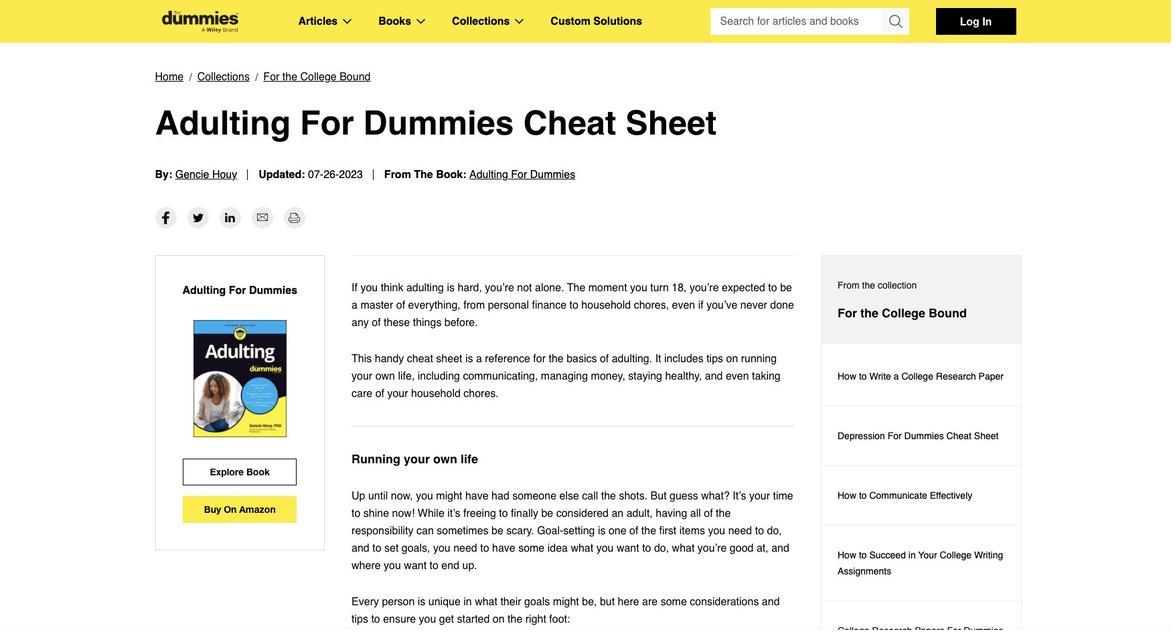 Task type: vqa. For each thing, say whether or not it's contained in the screenshot.
first book image
no



Task type: locate. For each thing, give the bounding box(es) containing it.
ensure
[[383, 613, 416, 625]]

Search for articles and books text field
[[710, 8, 884, 35]]

college right the "write"
[[902, 371, 933, 382]]

considerations
[[690, 596, 759, 608]]

life
[[461, 452, 478, 466]]

2 how from the top
[[838, 490, 856, 501]]

own down 'handy'
[[375, 370, 395, 382]]

1 vertical spatial tips
[[352, 613, 368, 625]]

gencie houy link
[[175, 169, 237, 181]]

on down their on the left of the page
[[493, 613, 505, 625]]

1 horizontal spatial collections
[[452, 15, 510, 27]]

1 vertical spatial how
[[838, 490, 856, 501]]

2 horizontal spatial be
[[780, 282, 792, 294]]

household down moment
[[581, 299, 631, 311]]

1 vertical spatial in
[[464, 596, 472, 608]]

0 horizontal spatial some
[[518, 542, 545, 554]]

1 horizontal spatial on
[[726, 353, 738, 365]]

cheat for depression for dummies cheat sheet
[[947, 431, 972, 441]]

1 vertical spatial need
[[453, 542, 477, 554]]

1 vertical spatial on
[[493, 613, 505, 625]]

some down scary.
[[518, 542, 545, 554]]

0 horizontal spatial have
[[465, 490, 489, 502]]

tips down "every"
[[352, 613, 368, 625]]

money,
[[591, 370, 625, 382]]

is left one
[[598, 525, 606, 537]]

1 vertical spatial from
[[838, 280, 860, 291]]

be inside if you think adulting is hard, you're not alone. the moment you turn 18, you're expected to be a master of everything, from personal finance to household chores, even if you've never done any of these things before.
[[780, 282, 792, 294]]

be left scary.
[[492, 525, 503, 537]]

1 horizontal spatial some
[[661, 596, 687, 608]]

for inside for the college bound link
[[263, 71, 279, 83]]

to up at,
[[755, 525, 764, 537]]

one
[[609, 525, 627, 537]]

0 horizontal spatial the
[[414, 169, 433, 181]]

2 vertical spatial be
[[492, 525, 503, 537]]

how up assignments
[[838, 550, 856, 560]]

adulting
[[155, 103, 291, 142], [469, 169, 508, 181], [182, 285, 226, 297]]

and
[[705, 370, 723, 382], [352, 542, 369, 554], [772, 542, 789, 554], [762, 596, 780, 608]]

the down their on the left of the page
[[508, 613, 523, 625]]

and right considerations
[[762, 596, 780, 608]]

tips right includes
[[707, 353, 723, 365]]

0 vertical spatial adulting
[[155, 103, 291, 142]]

to down "every"
[[371, 613, 380, 625]]

bound inside tab
[[929, 306, 967, 320]]

0 horizontal spatial for the college bound
[[263, 71, 371, 83]]

0 horizontal spatial in
[[464, 596, 472, 608]]

collection
[[878, 280, 917, 291]]

want down goals,
[[404, 560, 427, 572]]

log in link
[[936, 8, 1016, 35]]

0 vertical spatial cheat
[[523, 103, 616, 142]]

1 vertical spatial sheet
[[974, 431, 999, 441]]

0 vertical spatial even
[[672, 299, 695, 311]]

communicating,
[[463, 370, 538, 382]]

1 horizontal spatial even
[[726, 370, 749, 382]]

the left book:
[[414, 169, 433, 181]]

the right call
[[601, 490, 616, 502]]

from right 2023
[[384, 169, 411, 181]]

explore book
[[210, 466, 270, 477]]

you're down items
[[698, 542, 727, 554]]

are
[[642, 596, 658, 608]]

items
[[680, 525, 705, 537]]

to down had
[[499, 508, 508, 520]]

1 horizontal spatial have
[[492, 542, 515, 554]]

scary.
[[506, 525, 534, 537]]

2 vertical spatial how
[[838, 550, 856, 560]]

might up it's
[[436, 490, 462, 502]]

to left end
[[430, 560, 439, 572]]

and inside this handy cheat sheet is a reference for the basics of adulting. it includes tips on running your own life, including communicating, managing money, staying healthy, and even taking care of your household chores.
[[705, 370, 723, 382]]

0 vertical spatial want
[[617, 542, 639, 554]]

1 vertical spatial the
[[567, 282, 585, 294]]

on left running
[[726, 353, 738, 365]]

what
[[571, 542, 593, 554], [672, 542, 695, 554], [475, 596, 498, 608]]

for the college bound down articles
[[263, 71, 371, 83]]

for the college bound down collection
[[838, 306, 967, 320]]

book image image
[[193, 320, 287, 437]]

dummies for adulting for dummies
[[249, 285, 297, 297]]

0 vertical spatial household
[[581, 299, 631, 311]]

the inside for the college bound link
[[282, 71, 297, 83]]

1 vertical spatial for the college bound
[[838, 306, 967, 320]]

0 horizontal spatial own
[[375, 370, 395, 382]]

0 horizontal spatial what
[[475, 596, 498, 608]]

assignments
[[838, 566, 891, 577]]

the right 'alone.'
[[567, 282, 585, 294]]

open article categories image
[[343, 19, 352, 24]]

to up done
[[768, 282, 777, 294]]

you down one
[[596, 542, 614, 554]]

in inside every person is unique in what their goals might be, but here are some considerations and tips to ensure you get started on the right foot:
[[464, 596, 472, 608]]

including
[[418, 370, 460, 382]]

need down sometimes
[[453, 542, 477, 554]]

how inside the how to succeed in your college writing assignments
[[838, 550, 856, 560]]

on inside every person is unique in what their goals might be, but here are some considerations and tips to ensure you get started on the right foot:
[[493, 613, 505, 625]]

of right any
[[372, 317, 381, 329]]

first
[[659, 525, 677, 537]]

explore book link
[[183, 459, 297, 485]]

home link
[[155, 68, 184, 86]]

household down including
[[411, 388, 461, 400]]

the down what?
[[716, 508, 731, 520]]

what down setting
[[571, 542, 593, 554]]

1 vertical spatial some
[[661, 596, 687, 608]]

includes
[[664, 353, 704, 365]]

1 vertical spatial bound
[[929, 306, 967, 320]]

from inside the for the college bound tab
[[838, 280, 860, 291]]

1 vertical spatial cheat
[[947, 431, 972, 441]]

person
[[382, 596, 415, 608]]

want
[[617, 542, 639, 554], [404, 560, 427, 572]]

to up assignments
[[859, 550, 867, 560]]

1 horizontal spatial for the college bound
[[838, 306, 967, 320]]

houy
[[212, 169, 237, 181]]

it's
[[447, 508, 460, 520]]

1 vertical spatial adulting
[[469, 169, 508, 181]]

finance
[[532, 299, 567, 311]]

1 horizontal spatial household
[[581, 299, 631, 311]]

0 vertical spatial in
[[909, 550, 916, 560]]

book
[[246, 466, 270, 477]]

to right finance
[[570, 299, 579, 311]]

own left life
[[433, 452, 457, 466]]

for the college bound inside tab
[[838, 306, 967, 320]]

do, up at,
[[767, 525, 782, 537]]

on
[[726, 353, 738, 365], [493, 613, 505, 625]]

hard,
[[458, 282, 482, 294]]

up.
[[462, 560, 477, 572]]

a up "communicating,"
[[476, 353, 482, 365]]

1 vertical spatial want
[[404, 560, 427, 572]]

explore
[[210, 466, 244, 477]]

0 vertical spatial own
[[375, 370, 395, 382]]

in up started
[[464, 596, 472, 608]]

the
[[414, 169, 433, 181], [567, 282, 585, 294]]

0 vertical spatial from
[[384, 169, 411, 181]]

what up started
[[475, 596, 498, 608]]

0 horizontal spatial might
[[436, 490, 462, 502]]

0 horizontal spatial sheet
[[626, 103, 717, 142]]

the left collection
[[862, 280, 875, 291]]

chores,
[[634, 299, 669, 311]]

adult,
[[627, 508, 653, 520]]

your up now,
[[404, 452, 430, 466]]

0 horizontal spatial want
[[404, 560, 427, 572]]

to down adult,
[[642, 542, 651, 554]]

sheet
[[626, 103, 717, 142], [974, 431, 999, 441]]

want down one
[[617, 542, 639, 554]]

sheet for depression for dummies cheat sheet
[[974, 431, 999, 441]]

on inside this handy cheat sheet is a reference for the basics of adulting. it includes tips on running your own life, including communicating, managing money, staying healthy, and even taking care of your household chores.
[[726, 353, 738, 365]]

you're up personal
[[485, 282, 514, 294]]

college right your
[[940, 550, 972, 560]]

have
[[465, 490, 489, 502], [492, 542, 515, 554]]

0 vertical spatial do,
[[767, 525, 782, 537]]

if you think adulting is hard, you're not alone. the moment you turn 18, you're expected to be a master of everything, from personal finance to household chores, even if you've never done any of these things before.
[[352, 282, 794, 329]]

is
[[447, 282, 455, 294], [465, 353, 473, 365], [598, 525, 606, 537], [418, 596, 425, 608]]

but
[[651, 490, 667, 502]]

need up the "good"
[[728, 525, 752, 537]]

might up foot: on the bottom
[[553, 596, 579, 608]]

custom solutions link
[[551, 13, 642, 30]]

up until now, you might have had someone else call the shots. but guess what? it's your time to shine now! while it's freeing to finally be considered an adult, having all of the responsibility can sometimes be scary. goal-setting is one of the first items you need to do, and to set goals, you need to have some idea what you want to do, what you're good at, and where you want to end up.
[[352, 490, 793, 572]]

even left if
[[672, 299, 695, 311]]

for
[[263, 71, 279, 83], [300, 103, 354, 142], [511, 169, 527, 181], [229, 285, 246, 297], [838, 306, 857, 320], [888, 431, 902, 441]]

is inside every person is unique in what their goals might be, but here are some considerations and tips to ensure you get started on the right foot:
[[418, 596, 425, 608]]

the inside if you think adulting is hard, you're not alone. the moment you turn 18, you're expected to be a master of everything, from personal finance to household chores, even if you've never done any of these things before.
[[567, 282, 585, 294]]

0 vertical spatial bound
[[340, 71, 371, 83]]

1 horizontal spatial cheat
[[947, 431, 972, 441]]

in left your
[[909, 550, 916, 560]]

0 horizontal spatial cheat
[[523, 103, 616, 142]]

0 horizontal spatial from
[[384, 169, 411, 181]]

1 horizontal spatial a
[[476, 353, 482, 365]]

your right it's
[[749, 490, 770, 502]]

bound down open article categories icon
[[340, 71, 371, 83]]

0 vertical spatial be
[[780, 282, 792, 294]]

you down set
[[384, 560, 401, 572]]

collections left open collections list image
[[452, 15, 510, 27]]

have down scary.
[[492, 542, 515, 554]]

a right the "write"
[[894, 371, 899, 382]]

this handy cheat sheet is a reference for the basics of adulting. it includes tips on running your own life, including communicating, managing money, staying healthy, and even taking care of your household chores.
[[352, 353, 781, 400]]

do, down first
[[654, 542, 669, 554]]

1 horizontal spatial be
[[541, 508, 553, 520]]

1 how from the top
[[838, 371, 856, 382]]

2 vertical spatial a
[[894, 371, 899, 382]]

of up these at left bottom
[[396, 299, 405, 311]]

have up freeing
[[465, 490, 489, 502]]

in
[[909, 550, 916, 560], [464, 596, 472, 608]]

0 horizontal spatial collections
[[197, 71, 250, 83]]

tips
[[707, 353, 723, 365], [352, 613, 368, 625]]

0 horizontal spatial on
[[493, 613, 505, 625]]

0 vertical spatial some
[[518, 542, 545, 554]]

is right sheet
[[465, 353, 473, 365]]

be up goal-
[[541, 508, 553, 520]]

0 horizontal spatial tips
[[352, 613, 368, 625]]

how to communicate effectively link
[[822, 466, 1021, 526]]

collections right home
[[197, 71, 250, 83]]

1 vertical spatial a
[[476, 353, 482, 365]]

running
[[352, 452, 400, 466]]

1 horizontal spatial what
[[571, 542, 593, 554]]

0 vertical spatial have
[[465, 490, 489, 502]]

how left communicate
[[838, 490, 856, 501]]

0 horizontal spatial need
[[453, 542, 477, 554]]

what down items
[[672, 542, 695, 554]]

bound up "research"
[[929, 306, 967, 320]]

cheat
[[407, 353, 433, 365]]

goals,
[[402, 542, 430, 554]]

0 horizontal spatial household
[[411, 388, 461, 400]]

0 vertical spatial sheet
[[626, 103, 717, 142]]

even inside if you think adulting is hard, you're not alone. the moment you turn 18, you're expected to be a master of everything, from personal finance to household chores, even if you've never done any of these things before.
[[672, 299, 695, 311]]

and right healthy,
[[705, 370, 723, 382]]

buy on amazon
[[204, 504, 276, 515]]

adulting.
[[612, 353, 652, 365]]

0 vertical spatial might
[[436, 490, 462, 502]]

for the college bound tab
[[822, 256, 1021, 344]]

group
[[710, 8, 909, 35]]

1 horizontal spatial tips
[[707, 353, 723, 365]]

college down collection
[[882, 306, 925, 320]]

master
[[361, 299, 393, 311]]

3 how from the top
[[838, 550, 856, 560]]

of right care
[[375, 388, 384, 400]]

0 horizontal spatial even
[[672, 299, 695, 311]]

some right are on the bottom of the page
[[661, 596, 687, 608]]

guess
[[670, 490, 698, 502]]

updated:
[[259, 169, 305, 181]]

cheat
[[523, 103, 616, 142], [947, 431, 972, 441]]

0 vertical spatial how
[[838, 371, 856, 382]]

staying
[[628, 370, 662, 382]]

goals
[[524, 596, 550, 608]]

0 vertical spatial tips
[[707, 353, 723, 365]]

an
[[612, 508, 624, 520]]

some
[[518, 542, 545, 554], [661, 596, 687, 608]]

1 horizontal spatial in
[[909, 550, 916, 560]]

you up while
[[416, 490, 433, 502]]

how to write a college research paper
[[838, 371, 1004, 382]]

0 vertical spatial need
[[728, 525, 752, 537]]

0 vertical spatial a
[[352, 299, 358, 311]]

0 vertical spatial for the college bound
[[263, 71, 371, 83]]

1 vertical spatial even
[[726, 370, 749, 382]]

is left unique
[[418, 596, 425, 608]]

how left the "write"
[[838, 371, 856, 382]]

how to communicate effectively
[[838, 490, 973, 501]]

0 horizontal spatial do,
[[654, 542, 669, 554]]

be
[[780, 282, 792, 294], [541, 508, 553, 520], [492, 525, 503, 537]]

2 vertical spatial adulting
[[182, 285, 226, 297]]

the inside this handy cheat sheet is a reference for the basics of adulting. it includes tips on running your own life, including communicating, managing money, staying healthy, and even taking care of your household chores.
[[549, 353, 564, 365]]

your up care
[[352, 370, 372, 382]]

custom
[[551, 15, 591, 27]]

0 horizontal spatial a
[[352, 299, 358, 311]]

if
[[352, 282, 358, 294]]

of right 'all'
[[704, 508, 713, 520]]

is left hard,
[[447, 282, 455, 294]]

to left communicate
[[859, 490, 867, 501]]

1 horizontal spatial sheet
[[974, 431, 999, 441]]

time
[[773, 490, 793, 502]]

is inside this handy cheat sheet is a reference for the basics of adulting. it includes tips on running your own life, including communicating, managing money, staying healthy, and even taking care of your household chores.
[[465, 353, 473, 365]]

your
[[352, 370, 372, 382], [387, 388, 408, 400], [404, 452, 430, 466], [749, 490, 770, 502]]

1 horizontal spatial own
[[433, 452, 457, 466]]

0 vertical spatial on
[[726, 353, 738, 365]]

where
[[352, 560, 381, 572]]

communicate
[[869, 490, 927, 501]]

be up done
[[780, 282, 792, 294]]

you left get
[[419, 613, 436, 625]]

dummies
[[363, 103, 514, 142], [530, 169, 575, 181], [249, 285, 297, 297], [904, 431, 944, 441]]

even down running
[[726, 370, 749, 382]]

for the college bound
[[263, 71, 371, 83], [838, 306, 967, 320]]

the right for
[[549, 353, 564, 365]]

1 vertical spatial household
[[411, 388, 461, 400]]

1 horizontal spatial from
[[838, 280, 860, 291]]

1 horizontal spatial might
[[553, 596, 579, 608]]

2 horizontal spatial a
[[894, 371, 899, 382]]

1 vertical spatial might
[[553, 596, 579, 608]]

by:
[[155, 169, 172, 181]]

depression for dummies cheat sheet link
[[822, 406, 1021, 466]]

might inside every person is unique in what their goals might be, but here are some considerations and tips to ensure you get started on the right foot:
[[553, 596, 579, 608]]

college inside the how to succeed in your college writing assignments
[[940, 550, 972, 560]]

1 horizontal spatial bound
[[929, 306, 967, 320]]

the right collections link
[[282, 71, 297, 83]]

how for how to succeed in your college writing assignments
[[838, 550, 856, 560]]

1 horizontal spatial the
[[567, 282, 585, 294]]

to inside the how to succeed in your college writing assignments
[[859, 550, 867, 560]]

from left collection
[[838, 280, 860, 291]]

might
[[436, 490, 462, 502], [553, 596, 579, 608]]

a down if
[[352, 299, 358, 311]]



Task type: describe. For each thing, give the bounding box(es) containing it.
some inside every person is unique in what their goals might be, but here are some considerations and tips to ensure you get started on the right foot:
[[661, 596, 687, 608]]

adulting
[[406, 282, 444, 294]]

get
[[439, 613, 454, 625]]

for
[[533, 353, 546, 365]]

buy on amazon link
[[183, 496, 297, 523]]

foot:
[[549, 613, 570, 625]]

this
[[352, 353, 372, 365]]

dummies for depression for dummies cheat sheet
[[904, 431, 944, 441]]

turn
[[650, 282, 669, 294]]

1 horizontal spatial want
[[617, 542, 639, 554]]

is inside up until now, you might have had someone else call the shots. but guess what? it's your time to shine now! while it's freeing to finally be considered an adult, having all of the responsibility can sometimes be scary. goal-setting is one of the first items you need to do, and to set goals, you need to have some idea what you want to do, what you're good at, and where you want to end up.
[[598, 525, 606, 537]]

care
[[352, 388, 372, 400]]

of up money,
[[600, 353, 609, 365]]

by: gencie houy
[[155, 169, 237, 181]]

for the college bound link
[[263, 68, 371, 86]]

the down from the collection
[[860, 306, 879, 320]]

good
[[730, 542, 754, 554]]

and inside every person is unique in what their goals might be, but here are some considerations and tips to ensure you get started on the right foot:
[[762, 596, 780, 608]]

at,
[[757, 542, 769, 554]]

until
[[368, 490, 388, 502]]

07-
[[308, 169, 324, 181]]

but
[[600, 596, 615, 608]]

succeed
[[869, 550, 906, 560]]

household inside this handy cheat sheet is a reference for the basics of adulting. it includes tips on running your own life, including communicating, managing money, staying healthy, and even taking care of your household chores.
[[411, 388, 461, 400]]

0 horizontal spatial be
[[492, 525, 503, 537]]

reference
[[485, 353, 530, 365]]

from for from the book: adulting for dummies
[[384, 169, 411, 181]]

open collections list image
[[515, 19, 524, 24]]

0 vertical spatial collections
[[452, 15, 510, 27]]

dummies for adulting for dummies cheat sheet
[[363, 103, 514, 142]]

before.
[[445, 317, 478, 329]]

sheet
[[436, 353, 462, 365]]

setting
[[563, 525, 595, 537]]

finally
[[511, 508, 538, 520]]

any
[[352, 317, 369, 329]]

you've
[[707, 299, 738, 311]]

2023
[[339, 169, 363, 181]]

0 horizontal spatial bound
[[340, 71, 371, 83]]

you right if
[[361, 282, 378, 294]]

adulting for adulting for dummies cheat sheet
[[155, 103, 291, 142]]

these
[[384, 317, 410, 329]]

2 horizontal spatial what
[[672, 542, 695, 554]]

everything,
[[408, 299, 461, 311]]

a inside if you think adulting is hard, you're not alone. the moment you turn 18, you're expected to be a master of everything, from personal finance to household chores, even if you've never done any of these things before.
[[352, 299, 358, 311]]

to down sometimes
[[480, 542, 489, 554]]

things
[[413, 317, 442, 329]]

basics
[[567, 353, 597, 365]]

1 vertical spatial collections
[[197, 71, 250, 83]]

having
[[656, 508, 687, 520]]

you left turn
[[630, 282, 647, 294]]

26-
[[324, 169, 339, 181]]

to inside every person is unique in what their goals might be, but here are some considerations and tips to ensure you get started on the right foot:
[[371, 613, 380, 625]]

how to succeed in your college writing assignments
[[838, 550, 1003, 577]]

running your own life
[[352, 452, 478, 466]]

chores.
[[464, 388, 499, 400]]

the inside every person is unique in what their goals might be, but here are some considerations and tips to ensure you get started on the right foot:
[[508, 613, 523, 625]]

up
[[352, 490, 365, 502]]

adulting for dummies link
[[469, 169, 575, 181]]

adulting for adulting for dummies
[[182, 285, 226, 297]]

18,
[[672, 282, 687, 294]]

not
[[517, 282, 532, 294]]

moment
[[588, 282, 627, 294]]

effectively
[[930, 490, 973, 501]]

log in
[[960, 15, 992, 27]]

idea
[[548, 542, 568, 554]]

end
[[442, 560, 459, 572]]

custom solutions
[[551, 15, 642, 27]]

right
[[526, 613, 546, 625]]

in inside the how to succeed in your college writing assignments
[[909, 550, 916, 560]]

handy
[[375, 353, 404, 365]]

amazon
[[239, 504, 276, 515]]

log
[[960, 15, 979, 27]]

adulting for dummies
[[182, 285, 297, 297]]

1 vertical spatial do,
[[654, 542, 669, 554]]

had
[[492, 490, 509, 502]]

you're up if
[[690, 282, 719, 294]]

1 horizontal spatial need
[[728, 525, 752, 537]]

from for from the collection
[[838, 280, 860, 291]]

it's
[[733, 490, 746, 502]]

gencie
[[175, 169, 209, 181]]

set
[[384, 542, 399, 554]]

responsibility
[[352, 525, 414, 537]]

how for how to communicate effectively
[[838, 490, 856, 501]]

what?
[[701, 490, 730, 502]]

1 vertical spatial own
[[433, 452, 457, 466]]

is inside if you think adulting is hard, you're not alone. the moment you turn 18, you're expected to be a master of everything, from personal finance to household chores, even if you've never done any of these things before.
[[447, 282, 455, 294]]

depression
[[838, 431, 885, 441]]

writing
[[974, 550, 1003, 560]]

to left set
[[372, 542, 381, 554]]

you inside every person is unique in what their goals might be, but here are some considerations and tips to ensure you get started on the right foot:
[[419, 613, 436, 625]]

cookie consent banner dialog
[[0, 582, 1171, 630]]

college inside tab
[[882, 306, 925, 320]]

from the book: adulting for dummies
[[384, 169, 575, 181]]

some inside up until now, you might have had someone else call the shots. but guess what? it's your time to shine now! while it's freeing to finally be considered an adult, having all of the responsibility can sometimes be scary. goal-setting is one of the first items you need to do, and to set goals, you need to have some idea what you want to do, what you're good at, and where you want to end up.
[[518, 542, 545, 554]]

someone
[[512, 490, 557, 502]]

tips inside every person is unique in what their goals might be, but here are some considerations and tips to ensure you get started on the right foot:
[[352, 613, 368, 625]]

all
[[690, 508, 701, 520]]

started
[[457, 613, 490, 625]]

1 vertical spatial have
[[492, 542, 515, 554]]

to down up
[[352, 508, 361, 520]]

you up end
[[433, 542, 450, 554]]

how for how to write a college research paper
[[838, 371, 856, 382]]

alone.
[[535, 282, 564, 294]]

now!
[[392, 508, 415, 520]]

what inside every person is unique in what their goals might be, but here are some considerations and tips to ensure you get started on the right foot:
[[475, 596, 498, 608]]

might inside up until now, you might have had someone else call the shots. but guess what? it's your time to shine now! while it's freeing to finally be considered an adult, having all of the responsibility can sometimes be scary. goal-setting is one of the first items you need to do, and to set goals, you need to have some idea what you want to do, what you're good at, and where you want to end up.
[[436, 490, 462, 502]]

and right at,
[[772, 542, 789, 554]]

and up where
[[352, 542, 369, 554]]

0 vertical spatial the
[[414, 169, 433, 181]]

taking
[[752, 370, 781, 382]]

your inside up until now, you might have had someone else call the shots. but guess what? it's your time to shine now! while it's freeing to finally be considered an adult, having all of the responsibility can sometimes be scary. goal-setting is one of the first items you need to do, and to set goals, you need to have some idea what you want to do, what you're good at, and where you want to end up.
[[749, 490, 770, 502]]

be,
[[582, 596, 597, 608]]

home
[[155, 71, 184, 83]]

logo image
[[155, 10, 245, 32]]

you right items
[[708, 525, 725, 537]]

for inside the depression for dummies cheat sheet link
[[888, 431, 902, 441]]

of right one
[[630, 525, 638, 537]]

to left the "write"
[[859, 371, 867, 382]]

paper
[[979, 371, 1004, 382]]

even inside this handy cheat sheet is a reference for the basics of adulting. it includes tips on running your own life, including communicating, managing money, staying healthy, and even taking care of your household chores.
[[726, 370, 749, 382]]

can
[[417, 525, 434, 537]]

1 horizontal spatial do,
[[767, 525, 782, 537]]

a inside this handy cheat sheet is a reference for the basics of adulting. it includes tips on running your own life, including communicating, managing money, staying healthy, and even taking care of your household chores.
[[476, 353, 482, 365]]

for inside the for the college bound tab
[[838, 306, 857, 320]]

sometimes
[[437, 525, 489, 537]]

your down "life,"
[[387, 388, 408, 400]]

shots.
[[619, 490, 648, 502]]

their
[[500, 596, 521, 608]]

you're inside up until now, you might have had someone else call the shots. but guess what? it's your time to shine now! while it's freeing to finally be considered an adult, having all of the responsibility can sometimes be scary. goal-setting is one of the first items you need to do, and to set goals, you need to have some idea what you want to do, what you're good at, and where you want to end up.
[[698, 542, 727, 554]]

sheet for adulting for dummies cheat sheet
[[626, 103, 717, 142]]

research
[[936, 371, 976, 382]]

how to succeed in your college writing assignments link
[[822, 526, 1021, 601]]

open book categories image
[[417, 19, 425, 24]]

tips inside this handy cheat sheet is a reference for the basics of adulting. it includes tips on running your own life, including communicating, managing money, staying healthy, and even taking care of your household chores.
[[707, 353, 723, 365]]

in
[[982, 15, 992, 27]]

household inside if you think adulting is hard, you're not alone. the moment you turn 18, you're expected to be a master of everything, from personal finance to household chores, even if you've never done any of these things before.
[[581, 299, 631, 311]]

healthy,
[[665, 370, 702, 382]]

books
[[378, 15, 411, 27]]

think
[[381, 282, 403, 294]]

own inside this handy cheat sheet is a reference for the basics of adulting. it includes tips on running your own life, including communicating, managing money, staying healthy, and even taking care of your household chores.
[[375, 370, 395, 382]]

college down articles
[[300, 71, 337, 83]]

how to write a college research paper link
[[822, 347, 1021, 406]]

1 vertical spatial be
[[541, 508, 553, 520]]

the left first
[[641, 525, 656, 537]]

cheat for adulting for dummies cheat sheet
[[523, 103, 616, 142]]



